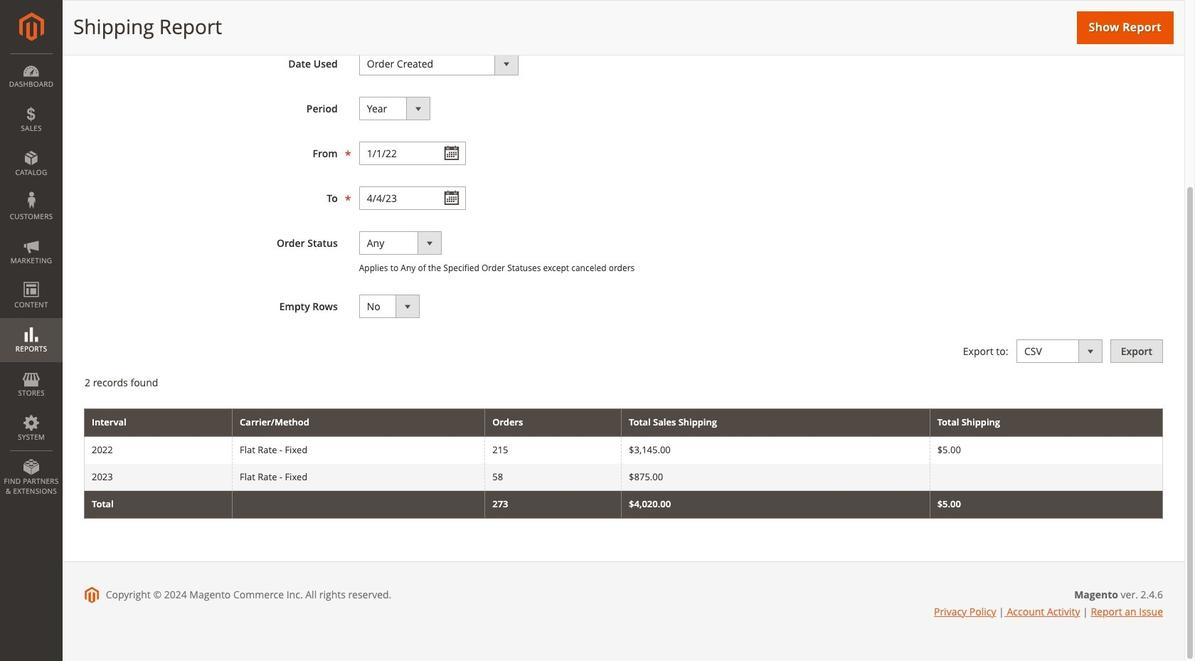 Task type: locate. For each thing, give the bounding box(es) containing it.
None text field
[[359, 186, 466, 210]]

magento admin panel image
[[19, 12, 44, 41]]

None text field
[[359, 142, 466, 165]]

menu bar
[[0, 53, 63, 503]]



Task type: vqa. For each thing, say whether or not it's contained in the screenshot.
text box
yes



